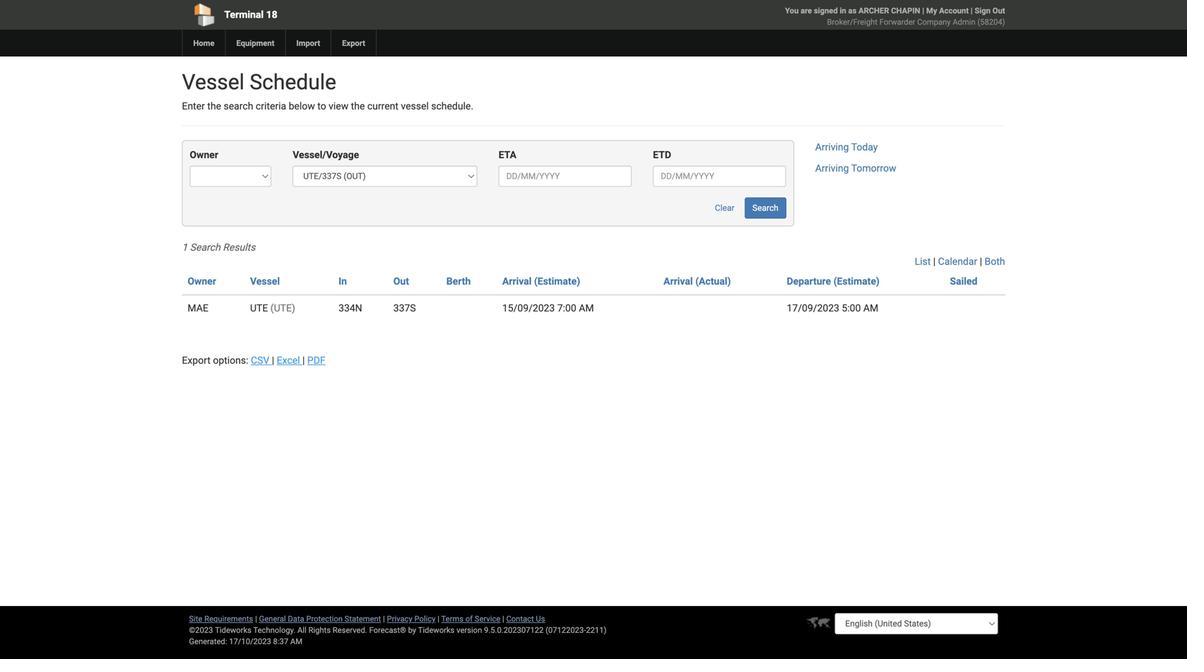 Task type: vqa. For each thing, say whether or not it's contained in the screenshot.
the Sign Out link
yes



Task type: describe. For each thing, give the bounding box(es) containing it.
clear
[[715, 203, 735, 213]]

ute (ute)
[[250, 303, 295, 314]]

privacy
[[387, 615, 413, 624]]

both link
[[985, 256, 1006, 268]]

| left the my
[[923, 6, 925, 15]]

arrival (actual) link
[[664, 276, 731, 287]]

requirements
[[204, 615, 253, 624]]

etd
[[653, 149, 672, 161]]

am for 15/09/2023 7:00 am
[[579, 303, 594, 314]]

export options: csv | excel | pdf
[[182, 355, 326, 367]]

search inside button
[[753, 203, 779, 213]]

in link
[[339, 276, 347, 287]]

equipment link
[[225, 30, 285, 57]]

calendar link
[[939, 256, 978, 268]]

| right csv
[[272, 355, 274, 367]]

pdf
[[307, 355, 326, 367]]

csv
[[251, 355, 270, 367]]

5:00
[[842, 303, 861, 314]]

schedule.
[[431, 100, 474, 112]]

today
[[852, 141, 878, 153]]

arrival (estimate) link
[[503, 276, 581, 287]]

results
[[223, 242, 256, 253]]

arriving for arriving today
[[816, 141, 850, 153]]

enter
[[182, 100, 205, 112]]

| left 'both' link
[[980, 256, 983, 268]]

| up 9.5.0.202307122
[[503, 615, 505, 624]]

(ute)
[[271, 303, 295, 314]]

arrival for arrival (estimate)
[[503, 276, 532, 287]]

arriving for arriving tomorrow
[[816, 163, 850, 174]]

ETD text field
[[653, 166, 787, 187]]

general
[[259, 615, 286, 624]]

17/09/2023 5:00 am
[[787, 303, 879, 314]]

broker/freight
[[828, 17, 878, 27]]

18
[[266, 9, 278, 21]]

ETA text field
[[499, 166, 632, 187]]

sailed
[[951, 276, 978, 287]]

search button
[[745, 198, 787, 219]]

in
[[840, 6, 847, 15]]

view
[[329, 100, 349, 112]]

all
[[298, 626, 307, 635]]

schedule
[[250, 70, 337, 95]]

| left 'pdf'
[[303, 355, 305, 367]]

| up 'forecast®'
[[383, 615, 385, 624]]

arriving today link
[[816, 141, 878, 153]]

terminal 18
[[224, 9, 278, 21]]

17/10/2023
[[229, 637, 271, 647]]

generated:
[[189, 637, 227, 647]]

terminal 18 link
[[182, 0, 513, 30]]

arrival (actual)
[[664, 276, 731, 287]]

owner link
[[188, 276, 216, 287]]

0 vertical spatial owner
[[190, 149, 218, 161]]

service
[[475, 615, 501, 624]]

ute
[[250, 303, 268, 314]]

data
[[288, 615, 304, 624]]

1 the from the left
[[207, 100, 221, 112]]

you
[[786, 6, 799, 15]]

(07122023-
[[546, 626, 586, 635]]

vessel link
[[250, 276, 280, 287]]

out link
[[394, 276, 409, 287]]

forwarder
[[880, 17, 916, 27]]

reserved.
[[333, 626, 367, 635]]

to
[[318, 100, 326, 112]]

technology.
[[253, 626, 296, 635]]

sign
[[975, 6, 991, 15]]

options:
[[213, 355, 249, 367]]

search inside 1 search results list | calendar | both
[[190, 242, 220, 253]]

privacy policy link
[[387, 615, 436, 624]]

as
[[849, 6, 857, 15]]

list link
[[915, 256, 931, 268]]

home link
[[182, 30, 225, 57]]

policy
[[415, 615, 436, 624]]

rights
[[309, 626, 331, 635]]

vessel/voyage
[[293, 149, 359, 161]]

1 search results list | calendar | both
[[182, 242, 1006, 268]]

forecast®
[[369, 626, 406, 635]]

vessel
[[401, 100, 429, 112]]

terms
[[442, 615, 464, 624]]

statement
[[345, 615, 381, 624]]

9.5.0.202307122
[[484, 626, 544, 635]]

vessel schedule enter the search criteria below to view the current vessel schedule.
[[182, 70, 474, 112]]

criteria
[[256, 100, 286, 112]]



Task type: locate. For each thing, give the bounding box(es) containing it.
| right list
[[934, 256, 936, 268]]

list
[[915, 256, 931, 268]]

arriving tomorrow link
[[816, 163, 897, 174]]

0 horizontal spatial the
[[207, 100, 221, 112]]

out inside you are signed in as archer chapin | my account | sign out broker/freight forwarder company admin (58204)
[[993, 6, 1006, 15]]

export left options:
[[182, 355, 211, 367]]

1 vertical spatial vessel
[[250, 276, 280, 287]]

1 vertical spatial out
[[394, 276, 409, 287]]

below
[[289, 100, 315, 112]]

0 vertical spatial vessel
[[182, 70, 245, 95]]

337s
[[394, 303, 416, 314]]

1 vertical spatial search
[[190, 242, 220, 253]]

by
[[408, 626, 417, 635]]

company
[[918, 17, 951, 27]]

vessel up enter
[[182, 70, 245, 95]]

(actual)
[[696, 276, 731, 287]]

excel link
[[277, 355, 303, 367]]

0 horizontal spatial vessel
[[182, 70, 245, 95]]

1 horizontal spatial vessel
[[250, 276, 280, 287]]

my
[[927, 6, 938, 15]]

are
[[801, 6, 812, 15]]

1 vertical spatial owner
[[188, 276, 216, 287]]

pdf link
[[307, 355, 326, 367]]

eta
[[499, 149, 517, 161]]

1 horizontal spatial export
[[342, 39, 365, 48]]

8:37
[[273, 637, 289, 647]]

export link
[[331, 30, 376, 57]]

17/09/2023
[[787, 303, 840, 314]]

0 horizontal spatial export
[[182, 355, 211, 367]]

1 vertical spatial export
[[182, 355, 211, 367]]

arriving up arriving tomorrow on the top right of page
[[816, 141, 850, 153]]

signed
[[814, 6, 838, 15]]

am
[[579, 303, 594, 314], [864, 303, 879, 314], [291, 637, 303, 647]]

export for export options: csv | excel | pdf
[[182, 355, 211, 367]]

1 vertical spatial arriving
[[816, 163, 850, 174]]

arriving
[[816, 141, 850, 153], [816, 163, 850, 174]]

2 the from the left
[[351, 100, 365, 112]]

vessel for vessel schedule enter the search criteria below to view the current vessel schedule.
[[182, 70, 245, 95]]

0 vertical spatial out
[[993, 6, 1006, 15]]

15/09/2023
[[503, 303, 555, 314]]

out up 337s
[[394, 276, 409, 287]]

1 (estimate) from the left
[[534, 276, 581, 287]]

out
[[993, 6, 1006, 15], [394, 276, 409, 287]]

departure
[[787, 276, 832, 287]]

0 horizontal spatial search
[[190, 242, 220, 253]]

home
[[193, 39, 215, 48]]

0 vertical spatial search
[[753, 203, 779, 213]]

excel
[[277, 355, 300, 367]]

arrival left (actual)
[[664, 276, 693, 287]]

search right 1
[[190, 242, 220, 253]]

am down "all"
[[291, 637, 303, 647]]

2 arrival from the left
[[664, 276, 693, 287]]

2 arriving from the top
[[816, 163, 850, 174]]

1 horizontal spatial am
[[579, 303, 594, 314]]

chapin
[[892, 6, 921, 15]]

1 horizontal spatial out
[[993, 6, 1006, 15]]

site
[[189, 615, 203, 624]]

2211)
[[586, 626, 607, 635]]

vessel
[[182, 70, 245, 95], [250, 276, 280, 287]]

departure (estimate) link
[[787, 276, 880, 287]]

berth link
[[447, 276, 471, 287]]

(estimate) up 5:00
[[834, 276, 880, 287]]

(estimate) for arrival (estimate)
[[534, 276, 581, 287]]

1 horizontal spatial search
[[753, 203, 779, 213]]

tideworks
[[418, 626, 455, 635]]

search
[[224, 100, 253, 112]]

import
[[297, 39, 320, 48]]

in
[[339, 276, 347, 287]]

0 horizontal spatial (estimate)
[[534, 276, 581, 287]]

am inside site requirements | general data protection statement | privacy policy | terms of service | contact us ©2023 tideworks technology. all rights reserved. forecast® by tideworks version 9.5.0.202307122 (07122023-2211) generated: 17/10/2023 8:37 am
[[291, 637, 303, 647]]

2 horizontal spatial am
[[864, 303, 879, 314]]

csv link
[[251, 355, 272, 367]]

search
[[753, 203, 779, 213], [190, 242, 220, 253]]

vessel for vessel
[[250, 276, 280, 287]]

(estimate) for departure (estimate)
[[834, 276, 880, 287]]

out up (58204)
[[993, 6, 1006, 15]]

export down terminal 18 link
[[342, 39, 365, 48]]

vessel inside the vessel schedule enter the search criteria below to view the current vessel schedule.
[[182, 70, 245, 95]]

us
[[536, 615, 545, 624]]

7:00
[[558, 303, 577, 314]]

1 arrival from the left
[[503, 276, 532, 287]]

you are signed in as archer chapin | my account | sign out broker/freight forwarder company admin (58204)
[[786, 6, 1006, 27]]

contact us link
[[507, 615, 545, 624]]

vessel up 'ute'
[[250, 276, 280, 287]]

arrival
[[503, 276, 532, 287], [664, 276, 693, 287]]

1 horizontal spatial (estimate)
[[834, 276, 880, 287]]

1
[[182, 242, 188, 253]]

contact
[[507, 615, 534, 624]]

(estimate) up 15/09/2023 7:00 am
[[534, 276, 581, 287]]

site requirements link
[[189, 615, 253, 624]]

1 horizontal spatial the
[[351, 100, 365, 112]]

1 arriving from the top
[[816, 141, 850, 153]]

clear button
[[708, 198, 743, 219]]

0 horizontal spatial arrival
[[503, 276, 532, 287]]

(estimate)
[[534, 276, 581, 287], [834, 276, 880, 287]]

general data protection statement link
[[259, 615, 381, 624]]

protection
[[306, 615, 343, 624]]

am for 17/09/2023 5:00 am
[[864, 303, 879, 314]]

search right clear button
[[753, 203, 779, 213]]

my account link
[[927, 6, 969, 15]]

(58204)
[[978, 17, 1006, 27]]

| left general
[[255, 615, 257, 624]]

account
[[940, 6, 969, 15]]

arrival for arrival (actual)
[[664, 276, 693, 287]]

0 vertical spatial arriving
[[816, 141, 850, 153]]

0 horizontal spatial am
[[291, 637, 303, 647]]

current
[[368, 100, 399, 112]]

mae
[[188, 303, 209, 314]]

berth
[[447, 276, 471, 287]]

334n
[[339, 303, 362, 314]]

owner up mae
[[188, 276, 216, 287]]

sailed link
[[951, 276, 978, 287]]

the right enter
[[207, 100, 221, 112]]

0 horizontal spatial out
[[394, 276, 409, 287]]

©2023 tideworks
[[189, 626, 252, 635]]

the right view
[[351, 100, 365, 112]]

am right 5:00
[[864, 303, 879, 314]]

terminal
[[224, 9, 264, 21]]

|
[[923, 6, 925, 15], [971, 6, 973, 15], [934, 256, 936, 268], [980, 256, 983, 268], [272, 355, 274, 367], [303, 355, 305, 367], [255, 615, 257, 624], [383, 615, 385, 624], [438, 615, 440, 624], [503, 615, 505, 624]]

15/09/2023 7:00 am
[[503, 303, 594, 314]]

arrival (estimate)
[[503, 276, 581, 287]]

2 (estimate) from the left
[[834, 276, 880, 287]]

equipment
[[237, 39, 275, 48]]

archer
[[859, 6, 890, 15]]

of
[[466, 615, 473, 624]]

tomorrow
[[852, 163, 897, 174]]

version
[[457, 626, 482, 635]]

owner down enter
[[190, 149, 218, 161]]

| up tideworks
[[438, 615, 440, 624]]

export for export
[[342, 39, 365, 48]]

0 vertical spatial export
[[342, 39, 365, 48]]

arriving down arriving today
[[816, 163, 850, 174]]

1 horizontal spatial arrival
[[664, 276, 693, 287]]

admin
[[953, 17, 976, 27]]

am right 7:00
[[579, 303, 594, 314]]

arrival up the 15/09/2023
[[503, 276, 532, 287]]

import link
[[285, 30, 331, 57]]

| left sign
[[971, 6, 973, 15]]



